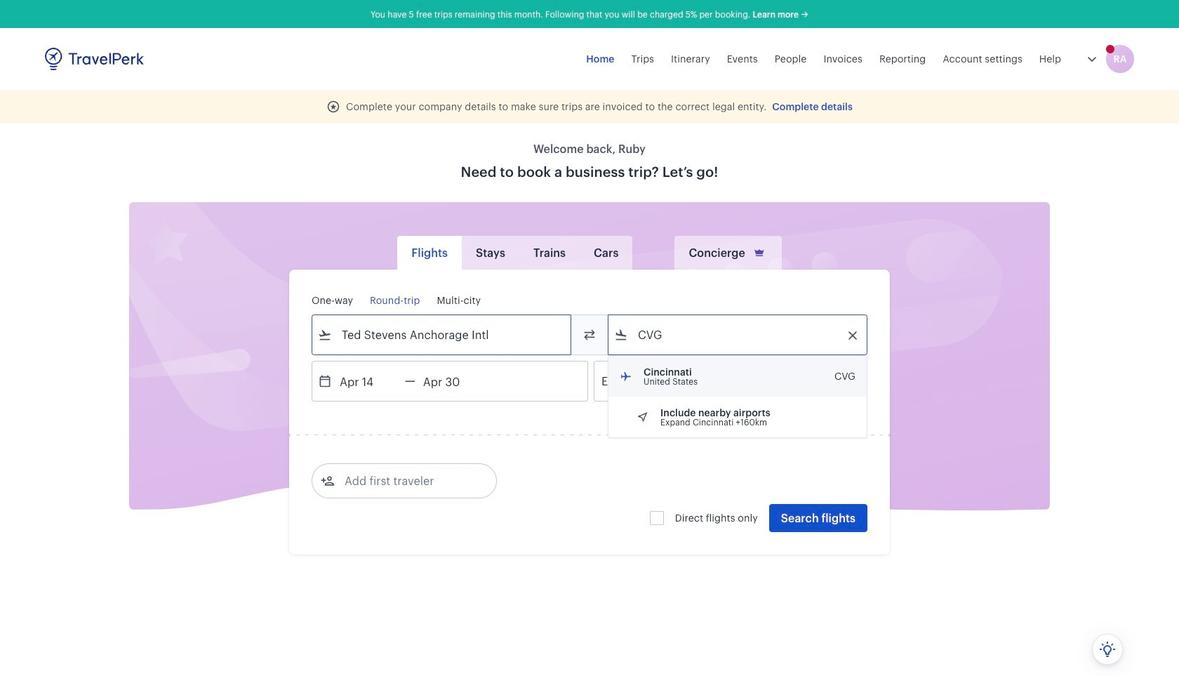 Task type: describe. For each thing, give the bounding box(es) containing it.
From search field
[[332, 324, 553, 346]]

Return text field
[[416, 362, 489, 401]]

Add first traveler search field
[[335, 470, 481, 492]]



Task type: locate. For each thing, give the bounding box(es) containing it.
To search field
[[628, 324, 849, 346]]

Depart text field
[[332, 362, 405, 401]]



